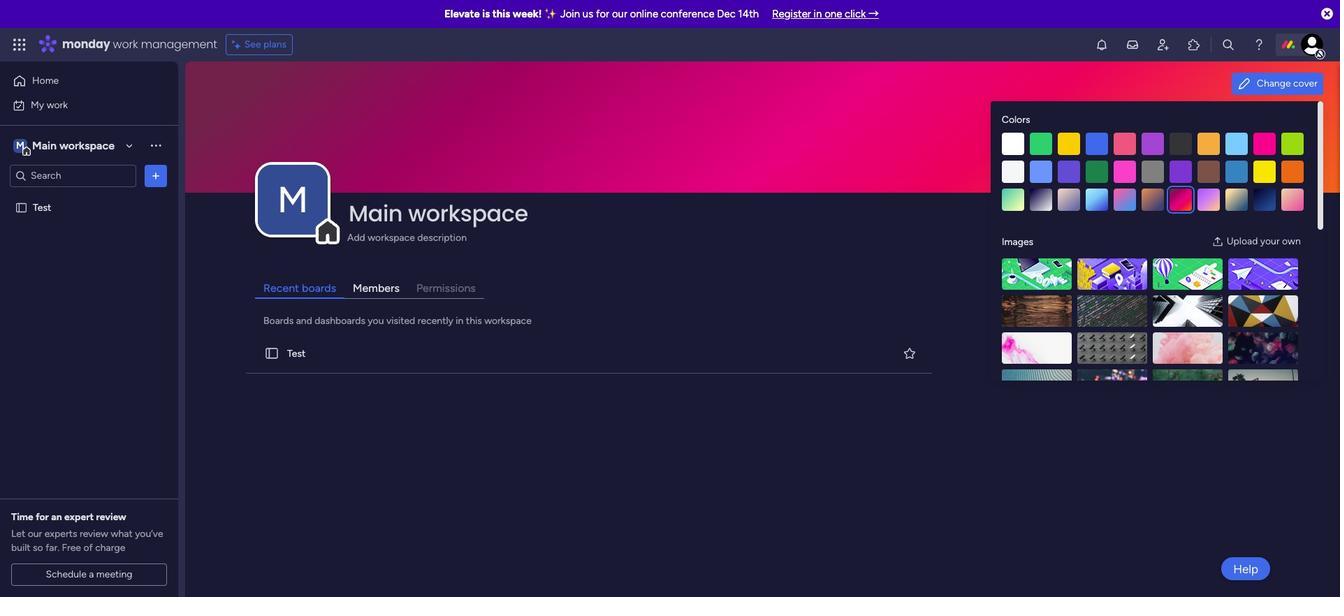 Task type: vqa. For each thing, say whether or not it's contained in the screenshot.
Public board ICON inside the Test link
no



Task type: describe. For each thing, give the bounding box(es) containing it.
so
[[33, 542, 43, 554]]

workspace inside "element"
[[59, 139, 115, 152]]

change cover
[[1257, 78, 1318, 89]]

images
[[1002, 236, 1034, 248]]

dec
[[717, 8, 736, 20]]

test for public board image within test link
[[287, 348, 306, 360]]

boards
[[302, 282, 336, 295]]

public board image inside test link
[[264, 346, 280, 361]]

register in one click → link
[[772, 8, 879, 20]]

week!
[[513, 8, 542, 20]]

add workspace description
[[347, 232, 467, 244]]

register in one click →
[[772, 8, 879, 20]]

add
[[347, 232, 365, 244]]

change cover button
[[1232, 73, 1324, 95]]

you've
[[135, 528, 163, 540]]

1 vertical spatial main workspace
[[349, 198, 528, 229]]

visited
[[386, 315, 415, 327]]

public board image inside test list box
[[15, 201, 28, 214]]

test list box
[[0, 193, 178, 408]]

1 horizontal spatial in
[[814, 8, 822, 20]]

workspace options image
[[149, 139, 163, 153]]

schedule a meeting
[[46, 569, 132, 581]]

select product image
[[13, 38, 27, 52]]

m for workspace icon
[[16, 139, 24, 151]]

and
[[296, 315, 312, 327]]

upload your own button
[[1207, 231, 1307, 253]]

my work
[[31, 99, 68, 111]]

home button
[[8, 70, 150, 92]]

upload your own
[[1227, 236, 1301, 247]]

click
[[845, 8, 866, 20]]

expert
[[64, 512, 94, 523]]

charge
[[95, 542, 125, 554]]

home
[[32, 75, 59, 87]]

us
[[583, 8, 593, 20]]

Search in workspace field
[[29, 168, 117, 184]]

experts
[[45, 528, 77, 540]]

permissions
[[416, 282, 476, 295]]

workspace image
[[13, 138, 27, 153]]

is
[[482, 8, 490, 20]]

Main workspace field
[[345, 198, 1284, 229]]

of
[[83, 542, 93, 554]]

1 horizontal spatial for
[[596, 8, 610, 20]]

time
[[11, 512, 33, 523]]

search everything image
[[1222, 38, 1236, 52]]

test for public board image in test list box
[[33, 202, 51, 213]]

what
[[111, 528, 133, 540]]

add to favorites image
[[903, 346, 917, 360]]

an
[[51, 512, 62, 523]]

monday
[[62, 36, 110, 52]]

cover
[[1294, 78, 1318, 89]]



Task type: locate. For each thing, give the bounding box(es) containing it.
free
[[62, 542, 81, 554]]

work for monday
[[113, 36, 138, 52]]

0 vertical spatial public board image
[[15, 201, 28, 214]]

help
[[1234, 562, 1259, 576]]

see plans button
[[226, 34, 293, 55]]

1 horizontal spatial work
[[113, 36, 138, 52]]

main workspace up search in workspace field
[[32, 139, 115, 152]]

work
[[113, 36, 138, 52], [47, 99, 68, 111]]

members
[[353, 282, 400, 295]]

photo icon image
[[1212, 236, 1223, 247]]

test down and
[[287, 348, 306, 360]]

conference
[[661, 8, 715, 20]]

m for workspace image
[[277, 178, 308, 222]]

public board image
[[15, 201, 28, 214], [264, 346, 280, 361]]

elevate
[[444, 8, 480, 20]]

0 vertical spatial for
[[596, 8, 610, 20]]

0 horizontal spatial public board image
[[15, 201, 28, 214]]

plans
[[263, 38, 287, 50]]

recently
[[418, 315, 453, 327]]

main workspace up description
[[349, 198, 528, 229]]

a
[[89, 569, 94, 581]]

main
[[32, 139, 57, 152], [349, 198, 403, 229]]

see
[[244, 38, 261, 50]]

public board image down boards
[[264, 346, 280, 361]]

management
[[141, 36, 217, 52]]

test
[[33, 202, 51, 213], [287, 348, 306, 360]]

1 horizontal spatial our
[[612, 8, 628, 20]]

0 vertical spatial this
[[493, 8, 510, 20]]

1 horizontal spatial public board image
[[264, 346, 280, 361]]

review
[[96, 512, 126, 523], [80, 528, 108, 540]]

main inside the workspace selection "element"
[[32, 139, 57, 152]]

m inside workspace icon
[[16, 139, 24, 151]]

online
[[630, 8, 658, 20]]

upload
[[1227, 236, 1258, 247]]

0 horizontal spatial main
[[32, 139, 57, 152]]

0 vertical spatial test
[[33, 202, 51, 213]]

0 vertical spatial review
[[96, 512, 126, 523]]

own
[[1282, 236, 1301, 247]]

0 horizontal spatial this
[[466, 315, 482, 327]]

m button
[[258, 165, 328, 235]]

0 horizontal spatial in
[[456, 315, 464, 327]]

invite members image
[[1157, 38, 1171, 52]]

1 vertical spatial this
[[466, 315, 482, 327]]

1 horizontal spatial main
[[349, 198, 403, 229]]

main right workspace icon
[[32, 139, 57, 152]]

this
[[493, 8, 510, 20], [466, 315, 482, 327]]

✨
[[545, 8, 558, 20]]

work right monday
[[113, 36, 138, 52]]

boards
[[263, 315, 294, 327]]

0 vertical spatial in
[[814, 8, 822, 20]]

brad klo image
[[1301, 34, 1324, 56]]

our up so
[[28, 528, 42, 540]]

inbox image
[[1126, 38, 1140, 52]]

our inside time for an expert review let our experts review what you've built so far. free of charge
[[28, 528, 42, 540]]

our
[[612, 8, 628, 20], [28, 528, 42, 540]]

you
[[368, 315, 384, 327]]

0 horizontal spatial for
[[36, 512, 49, 523]]

m
[[16, 139, 24, 151], [277, 178, 308, 222]]

1 vertical spatial for
[[36, 512, 49, 523]]

recent
[[263, 282, 299, 295]]

elevate is this week! ✨ join us for our online conference dec 14th
[[444, 8, 759, 20]]

help image
[[1252, 38, 1266, 52]]

join
[[560, 8, 580, 20]]

options image
[[149, 169, 163, 183]]

boards and dashboards you visited recently in this workspace
[[263, 315, 532, 327]]

1 horizontal spatial test
[[287, 348, 306, 360]]

schedule
[[46, 569, 87, 581]]

dashboards
[[315, 315, 365, 327]]

let
[[11, 528, 25, 540]]

built
[[11, 542, 30, 554]]

for left an
[[36, 512, 49, 523]]

in left one
[[814, 8, 822, 20]]

in right recently
[[456, 315, 464, 327]]

schedule a meeting button
[[11, 564, 167, 586]]

1 vertical spatial review
[[80, 528, 108, 540]]

1 horizontal spatial main workspace
[[349, 198, 528, 229]]

workspace
[[59, 139, 115, 152], [408, 198, 528, 229], [368, 232, 415, 244], [484, 315, 532, 327]]

test inside list box
[[33, 202, 51, 213]]

test down search in workspace field
[[33, 202, 51, 213]]

this right is
[[493, 8, 510, 20]]

change
[[1257, 78, 1291, 89]]

0 vertical spatial main
[[32, 139, 57, 152]]

1 vertical spatial our
[[28, 528, 42, 540]]

option
[[0, 195, 178, 198]]

1 vertical spatial m
[[277, 178, 308, 222]]

register
[[772, 8, 811, 20]]

my
[[31, 99, 44, 111]]

main up add
[[349, 198, 403, 229]]

workspace selection element
[[13, 137, 117, 155]]

apps image
[[1187, 38, 1201, 52]]

0 vertical spatial work
[[113, 36, 138, 52]]

far.
[[46, 542, 59, 554]]

work for my
[[47, 99, 68, 111]]

→
[[869, 8, 879, 20]]

your
[[1261, 236, 1280, 247]]

review up what
[[96, 512, 126, 523]]

14th
[[738, 8, 759, 20]]

0 vertical spatial m
[[16, 139, 24, 151]]

0 horizontal spatial our
[[28, 528, 42, 540]]

colors
[[1002, 114, 1030, 126]]

test link
[[243, 334, 935, 374]]

1 vertical spatial in
[[456, 315, 464, 327]]

for
[[596, 8, 610, 20], [36, 512, 49, 523]]

1 vertical spatial public board image
[[264, 346, 280, 361]]

see plans
[[244, 38, 287, 50]]

0 horizontal spatial m
[[16, 139, 24, 151]]

description
[[417, 232, 467, 244]]

0 vertical spatial main workspace
[[32, 139, 115, 152]]

for right "us"
[[596, 8, 610, 20]]

0 horizontal spatial work
[[47, 99, 68, 111]]

0 horizontal spatial main workspace
[[32, 139, 115, 152]]

1 vertical spatial test
[[287, 348, 306, 360]]

public board image down workspace icon
[[15, 201, 28, 214]]

for inside time for an expert review let our experts review what you've built so far. free of charge
[[36, 512, 49, 523]]

time for an expert review let our experts review what you've built so far. free of charge
[[11, 512, 163, 554]]

workspace image
[[258, 165, 328, 235]]

0 horizontal spatial test
[[33, 202, 51, 213]]

help button
[[1222, 558, 1270, 581]]

1 horizontal spatial this
[[493, 8, 510, 20]]

review up of
[[80, 528, 108, 540]]

1 vertical spatial work
[[47, 99, 68, 111]]

my work button
[[8, 94, 150, 116]]

work right my
[[47, 99, 68, 111]]

1 horizontal spatial m
[[277, 178, 308, 222]]

main workspace inside the workspace selection "element"
[[32, 139, 115, 152]]

notifications image
[[1095, 38, 1109, 52]]

monday work management
[[62, 36, 217, 52]]

0 vertical spatial our
[[612, 8, 628, 20]]

main workspace
[[32, 139, 115, 152], [349, 198, 528, 229]]

this right recently
[[466, 315, 482, 327]]

meeting
[[96, 569, 132, 581]]

one
[[825, 8, 842, 20]]

our left online
[[612, 8, 628, 20]]

m inside workspace image
[[277, 178, 308, 222]]

work inside my work button
[[47, 99, 68, 111]]

recent boards
[[263, 282, 336, 295]]

in
[[814, 8, 822, 20], [456, 315, 464, 327]]

1 vertical spatial main
[[349, 198, 403, 229]]



